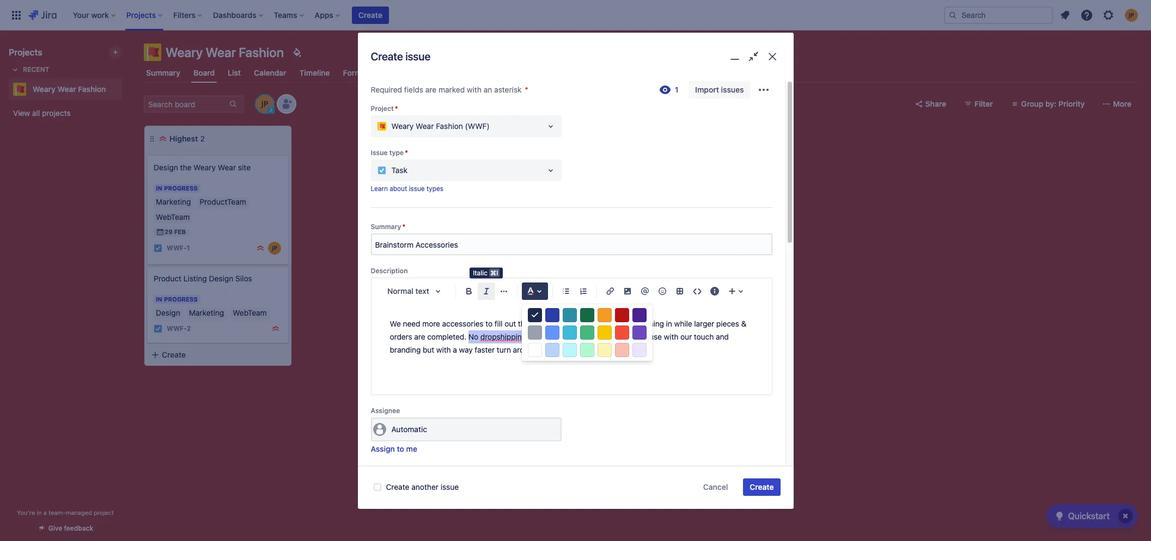 Task type: locate. For each thing, give the bounding box(es) containing it.
0 vertical spatial a
[[453, 346, 457, 355]]

None text field
[[372, 235, 771, 255]]

be
[[600, 332, 609, 342]]

1 vertical spatial summary
[[371, 223, 401, 231]]

fashion up calendar
[[239, 45, 284, 60]]

wwf- for 2
[[167, 325, 187, 333]]

branding
[[390, 346, 421, 355]]

0 horizontal spatial to
[[397, 445, 404, 454]]

silos
[[235, 274, 252, 283]]

0 vertical spatial highest image
[[159, 135, 167, 143]]

fields
[[404, 85, 423, 94]]

open image for task
[[544, 164, 557, 177]]

1 vertical spatial 2
[[187, 325, 191, 333]]

view all projects
[[13, 108, 71, 118]]

0 horizontal spatial in
[[37, 509, 42, 516]]

in left while
[[666, 319, 672, 329]]

turn
[[497, 346, 511, 355]]

1 vertical spatial highest image
[[271, 325, 280, 333]]

way
[[459, 346, 473, 355]]

1 vertical spatial in progress
[[156, 296, 198, 303]]

coming
[[638, 319, 664, 329]]

and down 'pieces'
[[716, 332, 729, 342]]

2 vertical spatial with
[[436, 346, 451, 355]]

0 vertical spatial in progress
[[156, 185, 198, 192]]

2 in progress from the top
[[156, 296, 198, 303]]

jira image
[[28, 8, 57, 22], [28, 8, 57, 22]]

issues
[[721, 85, 744, 94]]

progress for listing
[[164, 296, 198, 303]]

Dark red radio
[[615, 309, 629, 323]]

1 vertical spatial fashion
[[78, 84, 106, 94]]

highest 2
[[169, 134, 205, 143]]

0 vertical spatial to
[[486, 319, 493, 329]]

option group
[[522, 307, 652, 324], [522, 324, 652, 342], [522, 342, 652, 359]]

with left an
[[467, 85, 482, 94]]

calendar link
[[252, 63, 289, 83]]

in up light purple radio
[[633, 332, 639, 342]]

summary down learn
[[371, 223, 401, 231]]

open image
[[544, 120, 557, 133], [544, 164, 557, 177]]

1 task image from the top
[[154, 244, 162, 253]]

in progress for product
[[156, 296, 198, 303]]

1 vertical spatial issue
[[409, 185, 425, 193]]

orders
[[614, 319, 636, 329], [390, 332, 412, 342]]

issue up 'issues'
[[405, 50, 430, 63]]

option group down 'should' at the bottom of page
[[522, 342, 652, 359]]

2 horizontal spatial with
[[664, 332, 678, 342]]

0 vertical spatial progress
[[164, 185, 198, 192]]

in progress down design the weary wear site
[[156, 185, 198, 192]]

are down need
[[414, 332, 425, 342]]

2 vertical spatial fashion
[[436, 121, 463, 131]]

mention image
[[638, 285, 651, 298]]

to left fill
[[486, 319, 493, 329]]

1 in from the top
[[156, 185, 162, 192]]

Yellow radio
[[597, 326, 611, 340]]

0 horizontal spatial 2
[[187, 325, 191, 333]]

issue left types
[[409, 185, 425, 193]]

0 horizontal spatial summary
[[146, 68, 180, 77]]

0 vertical spatial create button
[[352, 6, 389, 24]]

timeline
[[299, 68, 330, 77]]

a left team- on the left of page
[[43, 509, 47, 516]]

in for design the weary wear site
[[156, 185, 162, 192]]

1 horizontal spatial summary
[[371, 223, 401, 231]]

weary
[[166, 45, 203, 60], [33, 84, 56, 94], [391, 121, 414, 131], [193, 163, 216, 172]]

2 vertical spatial create button
[[743, 479, 780, 496]]

check image
[[1053, 510, 1066, 523]]

wear inside the weary wear fashion link
[[58, 84, 76, 94]]

0 vertical spatial issue
[[405, 50, 430, 63]]

1 progress from the top
[[164, 185, 198, 192]]

2 vertical spatial in
[[37, 509, 42, 516]]

0 horizontal spatial the
[[180, 163, 191, 172]]

larger
[[694, 319, 714, 329]]

give feedback button
[[31, 520, 100, 538]]

orders up branding
[[390, 332, 412, 342]]

create button down wwf-2 "link"
[[144, 345, 291, 365]]

1 horizontal spatial a
[[453, 346, 457, 355]]

create button up the create issue
[[352, 6, 389, 24]]

required fields are marked with an asterisk *
[[371, 85, 528, 94]]

and
[[580, 319, 593, 329], [716, 332, 729, 342]]

task image for wwf-2
[[154, 325, 162, 333]]

2 inside wwf-2 "link"
[[187, 325, 191, 333]]

1 vertical spatial in
[[633, 332, 639, 342]]

team-
[[49, 509, 66, 516]]

project
[[371, 104, 394, 113]]

* right 'asterisk'
[[525, 85, 528, 94]]

1 vertical spatial a
[[43, 509, 47, 516]]

2 option group from the top
[[522, 324, 652, 342]]

completed.
[[427, 332, 466, 342]]

0 vertical spatial are
[[425, 85, 436, 94]]

made
[[611, 332, 630, 342]]

info panel image
[[708, 285, 721, 298]]

1 vertical spatial create button
[[144, 345, 291, 365]]

1 vertical spatial the
[[518, 319, 529, 329]]

Light purple radio
[[632, 343, 646, 358]]

weary down project *
[[391, 121, 414, 131]]

in progress down product in the bottom of the page
[[156, 296, 198, 303]]

2 open image from the top
[[544, 164, 557, 177]]

quickstart
[[1068, 512, 1110, 521]]

the inside the 'we need more accessories to fill out the product page and keep orders coming in while larger pieces & orders are completed. no dropshipping items. these should be made in house with our touch and branding but with a way faster turn around.'
[[518, 319, 529, 329]]

wwf-1
[[167, 244, 190, 252]]

wear
[[206, 45, 236, 60], [58, 84, 76, 94], [416, 121, 434, 131], [218, 163, 236, 172]]

james peterson image
[[268, 242, 281, 255]]

0 vertical spatial in
[[156, 185, 162, 192]]

1 vertical spatial task image
[[154, 325, 162, 333]]

in down product in the bottom of the page
[[156, 296, 162, 303]]

2 horizontal spatial fashion
[[436, 121, 463, 131]]

we need more accessories to fill out the product page and keep orders coming in while larger pieces & orders are completed. no dropshipping items. these should be made in house with our touch and branding but with a way faster turn around.
[[390, 319, 748, 355]]

2 right highest
[[200, 134, 205, 143]]

1 vertical spatial wwf-
[[167, 325, 187, 333]]

import
[[695, 85, 719, 94]]

1 in progress from the top
[[156, 185, 198, 192]]

wwf-1 link
[[167, 244, 190, 253]]

weary up board
[[166, 45, 203, 60]]

2
[[200, 134, 205, 143], [187, 325, 191, 333]]

task image for wwf-1
[[154, 244, 162, 253]]

managed
[[66, 509, 92, 516]]

marked
[[439, 85, 465, 94]]

forms link
[[341, 63, 368, 83]]

task image
[[154, 244, 162, 253], [154, 325, 162, 333]]

a
[[453, 346, 457, 355], [43, 509, 47, 516]]

0 horizontal spatial create button
[[144, 345, 291, 365]]

progress down product in the bottom of the page
[[164, 296, 198, 303]]

more formatting image
[[497, 285, 510, 298]]

you're in a team-managed project
[[17, 509, 114, 516]]

tooltip
[[470, 268, 503, 279]]

are right fields
[[425, 85, 436, 94]]

orders up made
[[614, 319, 636, 329]]

issues link
[[412, 63, 439, 83]]

highest
[[169, 134, 198, 143]]

29 february 2024 image
[[156, 228, 165, 236]]

normal text button
[[382, 280, 451, 304]]

search image
[[948, 11, 957, 19]]

0 vertical spatial weary wear fashion
[[166, 45, 284, 60]]

2 wwf- from the top
[[167, 325, 187, 333]]

dropshipping
[[480, 332, 526, 342]]

dismiss quickstart image
[[1117, 508, 1134, 525]]

1 horizontal spatial orders
[[614, 319, 636, 329]]

site
[[238, 163, 251, 172]]

with
[[467, 85, 482, 94], [664, 332, 678, 342], [436, 346, 451, 355]]

wwf-
[[167, 244, 187, 252], [167, 325, 187, 333]]

1 horizontal spatial create button
[[352, 6, 389, 24]]

2 task image from the top
[[154, 325, 162, 333]]

list link
[[226, 63, 243, 83]]

page
[[561, 319, 578, 329]]

the right out
[[518, 319, 529, 329]]

1 vertical spatial progress
[[164, 296, 198, 303]]

create up the create issue
[[358, 10, 382, 19]]

2 horizontal spatial in
[[666, 319, 672, 329]]

create down wwf-2 "link"
[[162, 350, 186, 360]]

create button inside create issue dialog
[[743, 479, 780, 496]]

1 horizontal spatial design
[[209, 274, 233, 283]]

projects
[[9, 47, 42, 57]]

progress down design the weary wear site
[[164, 185, 198, 192]]

0 horizontal spatial orders
[[390, 332, 412, 342]]

1 vertical spatial with
[[664, 332, 678, 342]]

1 horizontal spatial to
[[486, 319, 493, 329]]

option group up green option
[[522, 307, 652, 324]]

issue
[[405, 50, 430, 63], [409, 185, 425, 193], [441, 483, 459, 492]]

1 horizontal spatial the
[[518, 319, 529, 329]]

in up 29 february 2024 image
[[156, 185, 162, 192]]

highest image
[[256, 244, 265, 253]]

issue right another
[[441, 483, 459, 492]]

0 horizontal spatial and
[[580, 319, 593, 329]]

Teal radio
[[562, 326, 577, 340]]

assign
[[371, 445, 395, 454]]

wear up view all projects link
[[58, 84, 76, 94]]

1 horizontal spatial fashion
[[239, 45, 284, 60]]

2 horizontal spatial create button
[[743, 479, 780, 496]]

more
[[422, 319, 440, 329]]

task image left wwf-2 "link"
[[154, 325, 162, 333]]

1 vertical spatial in
[[156, 296, 162, 303]]

0 vertical spatial 2
[[200, 134, 205, 143]]

Dark purple radio
[[632, 309, 646, 323]]

1 horizontal spatial and
[[716, 332, 729, 342]]

wear down fields
[[416, 121, 434, 131]]

tab list
[[137, 63, 1145, 83]]

summary inside tab list
[[146, 68, 180, 77]]

feb
[[174, 228, 186, 235]]

to left me
[[397, 445, 404, 454]]

weary wear fashion up list
[[166, 45, 284, 60]]

0 vertical spatial wwf-
[[167, 244, 187, 252]]

are inside the 'we need more accessories to fill out the product page and keep orders coming in while larger pieces & orders are completed. no dropshipping items. these should be made in house with our touch and branding but with a way faster turn around.'
[[414, 332, 425, 342]]

1 vertical spatial open image
[[544, 164, 557, 177]]

summary up search board text box
[[146, 68, 180, 77]]

no
[[468, 332, 478, 342]]

we
[[390, 319, 401, 329]]

0 vertical spatial in
[[666, 319, 672, 329]]

out
[[505, 319, 516, 329]]

weary wear fashion up view all projects link
[[33, 84, 106, 94]]

task image down 29 february 2024 icon
[[154, 244, 162, 253]]

create banner
[[0, 0, 1151, 31]]

Dark teal radio
[[562, 309, 577, 323]]

*
[[525, 85, 528, 94], [395, 104, 398, 113], [405, 149, 408, 157], [402, 223, 405, 231]]

1 vertical spatial orders
[[390, 332, 412, 342]]

automatic image
[[373, 423, 386, 436]]

create button
[[352, 6, 389, 24], [144, 345, 291, 365], [743, 479, 780, 496]]

wwf- for 1
[[167, 244, 187, 252]]

0 vertical spatial open image
[[544, 120, 557, 133]]

0 vertical spatial design
[[154, 163, 178, 172]]

2 down listing
[[187, 325, 191, 333]]

none text field inside create issue dialog
[[372, 235, 771, 255]]

White radio
[[528, 343, 542, 358]]

fashion left (wwf)
[[436, 121, 463, 131]]

design left the silos
[[209, 274, 233, 283]]

another
[[411, 483, 439, 492]]

Blue radio
[[545, 326, 559, 340]]

with down completed.
[[436, 346, 451, 355]]

1 wwf- from the top
[[167, 244, 187, 252]]

1 option group from the top
[[522, 307, 652, 324]]

create inside primary element
[[358, 10, 382, 19]]

required
[[371, 85, 402, 94]]

1 vertical spatial are
[[414, 332, 425, 342]]

Dark gray radio
[[528, 309, 542, 323]]

summary inside create issue dialog
[[371, 223, 401, 231]]

1 open image from the top
[[544, 120, 557, 133]]

dark gray image
[[528, 309, 541, 322]]

wwf-2 link
[[167, 324, 191, 334]]

0 vertical spatial task image
[[154, 244, 162, 253]]

2 for wwf-2
[[187, 325, 191, 333]]

2 vertical spatial issue
[[441, 483, 459, 492]]

1 horizontal spatial with
[[467, 85, 482, 94]]

1 horizontal spatial highest image
[[271, 325, 280, 333]]

wwf- down the "29 feb"
[[167, 244, 187, 252]]

house
[[641, 332, 662, 342]]

create button right cancel button
[[743, 479, 780, 496]]

table image
[[673, 285, 686, 298]]

in progress
[[156, 185, 198, 192], [156, 296, 198, 303]]

tooltip containing italic
[[470, 268, 503, 279]]

wear inside create issue dialog
[[416, 121, 434, 131]]

in progress for design
[[156, 185, 198, 192]]

2 for highest 2
[[200, 134, 205, 143]]

to inside the 'we need more accessories to fill out the product page and keep orders coming in while larger pieces & orders are completed. no dropshipping items. these should be made in house with our touch and branding but with a way faster turn around.'
[[486, 319, 493, 329]]

wwf- inside wwf-1 link
[[167, 244, 187, 252]]

in
[[666, 319, 672, 329], [633, 332, 639, 342], [37, 509, 42, 516]]

0 horizontal spatial a
[[43, 509, 47, 516]]

view
[[13, 108, 30, 118]]

2 in from the top
[[156, 296, 162, 303]]

* right type
[[405, 149, 408, 157]]

wwf- down product in the bottom of the page
[[167, 325, 187, 333]]

0 horizontal spatial fashion
[[78, 84, 106, 94]]

1 vertical spatial and
[[716, 332, 729, 342]]

fashion up view all projects link
[[78, 84, 106, 94]]

automatic
[[391, 425, 427, 434]]

Light gray radio
[[528, 326, 542, 340]]

highest image
[[159, 135, 167, 143], [271, 325, 280, 333]]

1 horizontal spatial 2
[[200, 134, 205, 143]]

minimize image
[[727, 49, 742, 65]]

our
[[680, 332, 692, 342]]

* right project
[[395, 104, 398, 113]]

in right you're
[[37, 509, 42, 516]]

wear left site
[[218, 163, 236, 172]]

weary inside create issue dialog
[[391, 121, 414, 131]]

2 progress from the top
[[164, 296, 198, 303]]

design down highest
[[154, 163, 178, 172]]

learn
[[371, 185, 388, 193]]

1
[[187, 244, 190, 252]]

fashion inside create issue dialog
[[436, 121, 463, 131]]

1 vertical spatial to
[[397, 445, 404, 454]]

wear up list
[[206, 45, 236, 60]]

and up 'should' at the bottom of page
[[580, 319, 593, 329]]

assignee
[[371, 407, 400, 415]]

0 horizontal spatial weary wear fashion
[[33, 84, 106, 94]]

Light red radio
[[615, 343, 629, 358]]

description
[[371, 267, 408, 275]]

option group down dark green radio
[[522, 324, 652, 342]]

the down highest 2
[[180, 163, 191, 172]]

wwf- inside wwf-2 "link"
[[167, 325, 187, 333]]

0 vertical spatial summary
[[146, 68, 180, 77]]

Purple radio
[[632, 326, 646, 340]]

a left way
[[453, 346, 457, 355]]

0 vertical spatial and
[[580, 319, 593, 329]]

with left our
[[664, 332, 678, 342]]



Task type: vqa. For each thing, say whether or not it's contained in the screenshot.
the In associated with Product Listing Design Silos
yes



Task type: describe. For each thing, give the bounding box(es) containing it.
product
[[531, 319, 559, 329]]

text
[[415, 287, 429, 296]]

0 vertical spatial fashion
[[239, 45, 284, 60]]

summary for summary *
[[371, 223, 401, 231]]

assign to me
[[371, 445, 417, 454]]

but
[[423, 346, 434, 355]]

exit full screen image
[[746, 49, 761, 65]]

issue for about
[[409, 185, 425, 193]]

recent
[[23, 65, 49, 74]]

create button inside primary element
[[352, 6, 389, 24]]

bold ⌘b image
[[462, 285, 475, 298]]

Light teal radio
[[562, 343, 577, 358]]

weary down recent
[[33, 84, 56, 94]]

give feedback
[[48, 525, 93, 533]]

need
[[403, 319, 420, 329]]

Dark blue radio
[[545, 309, 559, 323]]

in for product listing design silos
[[156, 296, 162, 303]]

0 vertical spatial the
[[180, 163, 191, 172]]

timeline link
[[297, 63, 332, 83]]

italic ⌘i
[[473, 269, 498, 277]]

1 vertical spatial design
[[209, 274, 233, 283]]

numbered list ⌘⇧7 image
[[577, 285, 590, 298]]

29
[[165, 228, 173, 235]]

more image
[[757, 83, 770, 96]]

issue type *
[[371, 149, 408, 157]]

touch
[[694, 332, 714, 342]]

Orange radio
[[597, 309, 611, 323]]

a inside the 'we need more accessories to fill out the product page and keep orders coming in while larger pieces & orders are completed. no dropshipping items. these should be made in house with our touch and branding but with a way faster turn around.'
[[453, 346, 457, 355]]

collapse recent projects image
[[9, 63, 22, 76]]

1 horizontal spatial in
[[633, 332, 639, 342]]

board
[[193, 68, 215, 77]]

create another issue
[[386, 483, 459, 492]]

type
[[389, 149, 404, 157]]

design the weary wear site
[[154, 163, 251, 172]]

* down learn about issue types
[[402, 223, 405, 231]]

import issues
[[695, 85, 744, 94]]

create issue dialog
[[358, 33, 793, 541]]

fill
[[495, 319, 503, 329]]

issue for another
[[441, 483, 459, 492]]

around.
[[513, 346, 540, 355]]

bullet list ⌘⇧8 image
[[559, 285, 572, 298]]

create right 'cancel'
[[750, 483, 774, 492]]

add image, video, or file image
[[621, 285, 634, 298]]

(wwf)
[[465, 121, 490, 131]]

summary for summary
[[146, 68, 180, 77]]

create issue
[[371, 50, 430, 63]]

forms
[[343, 68, 366, 77]]

1 vertical spatial weary wear fashion
[[33, 84, 106, 94]]

italic
[[473, 269, 488, 277]]

types
[[427, 185, 443, 193]]

project
[[94, 509, 114, 516]]

view all projects link
[[9, 104, 122, 123]]

emoji image
[[656, 285, 669, 298]]

Description - Main content area, start typing to enter text. text field
[[390, 318, 753, 377]]

0 horizontal spatial with
[[436, 346, 451, 355]]

assign to me button
[[371, 444, 417, 455]]

Red radio
[[615, 326, 629, 340]]

link image
[[603, 285, 616, 298]]

0 horizontal spatial design
[[154, 163, 178, 172]]

pieces
[[716, 319, 739, 329]]

an
[[484, 85, 492, 94]]

italic ⌘i image
[[480, 285, 493, 298]]

tab list containing board
[[137, 63, 1145, 83]]

calendar
[[254, 68, 286, 77]]

should
[[575, 332, 598, 342]]

you're
[[17, 509, 35, 516]]

code snippet image
[[690, 285, 704, 298]]

issues
[[414, 68, 437, 77]]

create left another
[[386, 483, 409, 492]]

feedback
[[64, 525, 93, 533]]

Search field
[[944, 6, 1053, 24]]

Dark green radio
[[580, 309, 594, 323]]

3 option group from the top
[[522, 342, 652, 359]]

keep
[[595, 319, 612, 329]]

asterisk
[[494, 85, 522, 94]]

weary wear fashion link
[[9, 78, 118, 100]]

open image for weary wear fashion (wwf)
[[544, 120, 557, 133]]

0 vertical spatial orders
[[614, 319, 636, 329]]

primary element
[[7, 0, 944, 30]]

1 horizontal spatial weary wear fashion
[[166, 45, 284, 60]]

Light green radio
[[580, 343, 594, 358]]

to inside button
[[397, 445, 404, 454]]

progress for the
[[164, 185, 198, 192]]

project *
[[371, 104, 398, 113]]

quickstart button
[[1046, 504, 1138, 528]]

create up pages
[[371, 50, 403, 63]]

normal
[[387, 287, 413, 296]]

summary link
[[144, 63, 182, 83]]

task
[[391, 165, 407, 175]]

Search board text field
[[145, 96, 228, 112]]

&
[[741, 319, 746, 329]]

cancel
[[703, 483, 728, 492]]

weary down highest 2
[[193, 163, 216, 172]]

⌘i
[[490, 269, 498, 277]]

about
[[390, 185, 407, 193]]

0 horizontal spatial highest image
[[159, 135, 167, 143]]

learn about issue types
[[371, 185, 443, 193]]

discard & close image
[[765, 49, 780, 65]]

james peterson image
[[256, 95, 273, 113]]

faster
[[475, 346, 495, 355]]

items.
[[528, 332, 549, 342]]

0 vertical spatial with
[[467, 85, 482, 94]]

weary wear fashion (wwf)
[[391, 121, 490, 131]]

give
[[48, 525, 62, 533]]

wwf-2
[[167, 325, 191, 333]]

Green radio
[[580, 326, 594, 340]]

29 february 2024 image
[[156, 228, 165, 236]]

projects
[[42, 108, 71, 118]]

Light yellow radio
[[597, 343, 611, 358]]

summary *
[[371, 223, 405, 231]]

while
[[674, 319, 692, 329]]

these
[[551, 332, 573, 342]]

cancel button
[[697, 479, 735, 496]]

all
[[32, 108, 40, 118]]

pages link
[[377, 63, 403, 83]]

pages
[[379, 68, 401, 77]]

list
[[228, 68, 241, 77]]

add people image
[[280, 98, 293, 111]]

accessories
[[442, 319, 483, 329]]

Light blue radio
[[545, 343, 559, 358]]

me
[[406, 445, 417, 454]]



